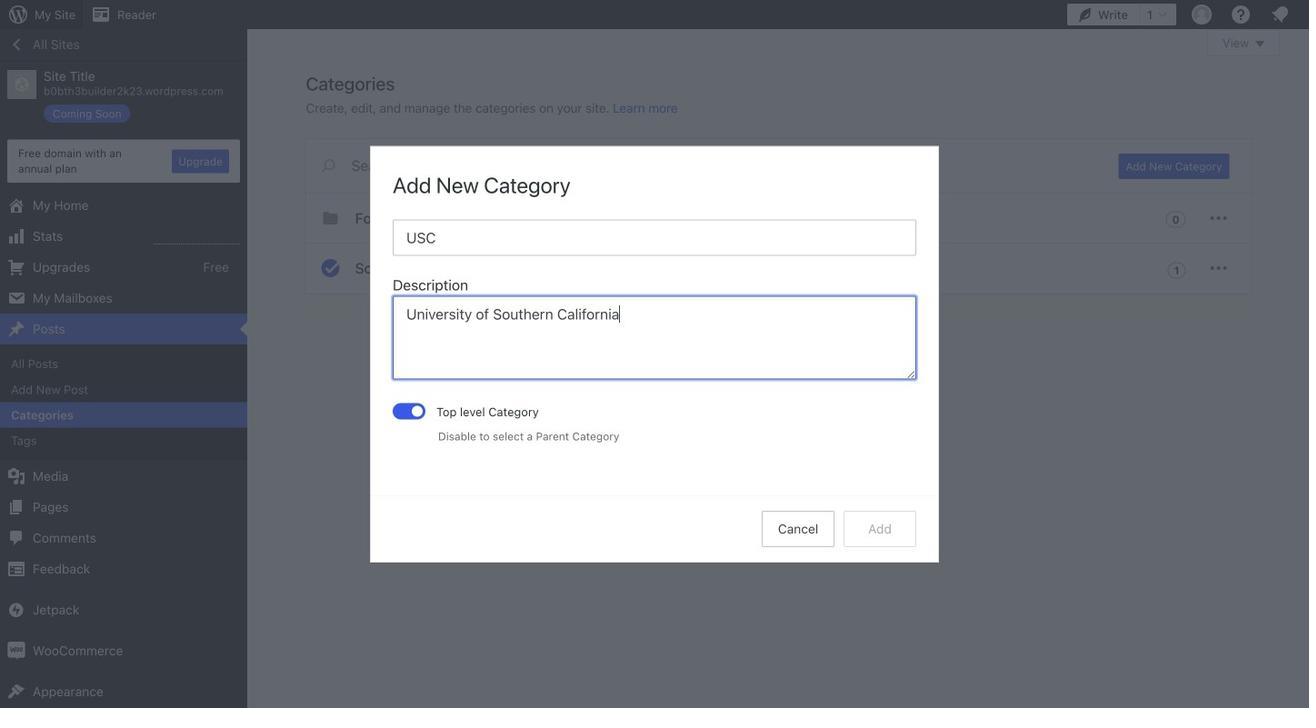 Task type: locate. For each thing, give the bounding box(es) containing it.
toggle menu image
[[1208, 207, 1230, 229], [1208, 257, 1230, 279]]

toggle menu image for socialing image
[[1208, 257, 1230, 279]]

1 toggle menu image from the top
[[1208, 207, 1230, 229]]

None search field
[[306, 139, 1097, 192]]

0 vertical spatial toggle menu image
[[1208, 207, 1230, 229]]

4 list item from the top
[[1302, 358, 1310, 425]]

New Category Name text field
[[393, 219, 917, 256]]

row
[[306, 194, 1252, 294]]

list item
[[1302, 93, 1310, 159], [1302, 187, 1310, 273], [1302, 273, 1310, 358], [1302, 358, 1310, 425]]

dialog
[[371, 147, 939, 562]]

group
[[393, 274, 917, 385]]

2 toggle menu image from the top
[[1208, 257, 1230, 279]]

None text field
[[393, 296, 917, 379]]

highest hourly views 0 image
[[154, 233, 240, 245]]

main content
[[306, 29, 1281, 294]]

1 vertical spatial toggle menu image
[[1208, 257, 1230, 279]]

1 list item from the top
[[1302, 93, 1310, 159]]

help image
[[1231, 4, 1252, 25]]



Task type: vqa. For each thing, say whether or not it's contained in the screenshot.
'search box'
yes



Task type: describe. For each thing, give the bounding box(es) containing it.
img image
[[7, 642, 25, 660]]

2 list item from the top
[[1302, 187, 1310, 273]]

closed image
[[1256, 41, 1265, 47]]

toggle menu image for 'folder' icon on the top of page
[[1208, 207, 1230, 229]]

3 list item from the top
[[1302, 273, 1310, 358]]

socialing image
[[320, 257, 342, 279]]

folder image
[[320, 207, 342, 229]]

update your profile, personal settings, and more image
[[1191, 4, 1213, 25]]

manage your notifications image
[[1270, 4, 1292, 25]]



